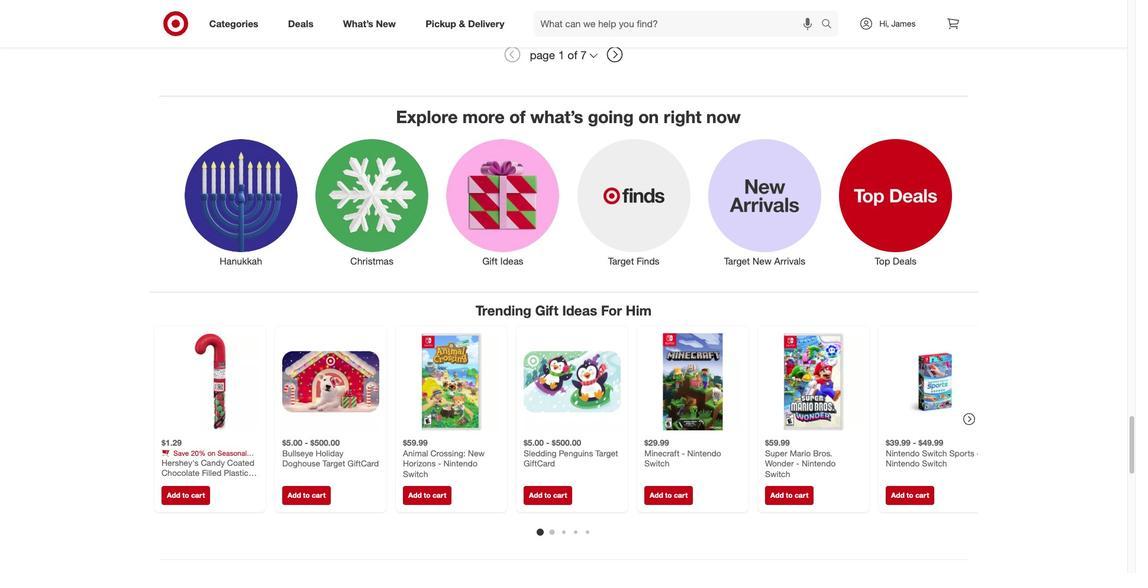 Task type: locate. For each thing, give the bounding box(es) containing it.
$59.99 up animal
[[403, 437, 428, 447]]

$5.00 - $500.00 sledding penguins target giftcard
[[524, 437, 618, 468]]

7
[[581, 48, 587, 62]]

1 horizontal spatial holiday
[[316, 448, 343, 458]]

2 to from the left
[[303, 490, 310, 499]]

1 vertical spatial deals
[[893, 255, 917, 267]]

- down filled
[[213, 478, 216, 488]]

0 vertical spatial holiday
[[316, 448, 343, 458]]

1 $5.00 from the left
[[282, 437, 302, 447]]

3 add from the left
[[408, 490, 422, 499]]

gift inside gift ideas link
[[483, 255, 498, 267]]

target finds link
[[569, 137, 700, 268]]

target right doghouse
[[322, 458, 345, 468]]

add down minecraft
[[650, 490, 663, 499]]

- up bullseye
[[305, 437, 308, 447]]

nintendo switch sports - nintendo switch image
[[886, 333, 983, 430], [886, 333, 983, 430]]

add down wonder
[[770, 490, 784, 499]]

to down sledding
[[544, 490, 551, 499]]

- inside '$59.99 animal crossing: new horizons - nintendo switch'
[[438, 458, 441, 468]]

add down doghouse
[[287, 490, 301, 499]]

new
[[376, 18, 396, 29], [753, 255, 772, 267], [468, 448, 485, 458]]

6 to from the left
[[786, 490, 793, 499]]

add to cart button down chocolate
[[161, 486, 210, 505]]

$500.00 inside $5.00 - $500.00 bullseye holiday doghouse target giftcard
[[310, 437, 340, 447]]

cart down doghouse
[[312, 490, 326, 499]]

add for super mario bros. wonder - nintendo switch
[[770, 490, 784, 499]]

cart for sledding penguins target giftcard
[[553, 490, 567, 499]]

1 horizontal spatial on
[[639, 106, 659, 128]]

2 horizontal spatial new
[[753, 255, 772, 267]]

7 add to cart from the left
[[891, 490, 929, 499]]

bros.
[[813, 448, 832, 458]]

1 horizontal spatial &
[[459, 18, 466, 29]]

explore more of what's going on right now
[[396, 106, 741, 128]]

on right 20%
[[207, 448, 215, 457]]

arrivals
[[775, 255, 806, 267]]

0 horizontal spatial &
[[183, 457, 187, 466]]

& right pickup
[[459, 18, 466, 29]]

cart
[[191, 490, 205, 499], [312, 490, 326, 499], [432, 490, 446, 499], [553, 490, 567, 499], [674, 490, 688, 499], [795, 490, 809, 499], [915, 490, 929, 499]]

add to cart button for bullseye holiday doghouse target giftcard
[[282, 486, 331, 505]]

of right more
[[510, 106, 526, 128]]

ideas
[[501, 255, 524, 267], [562, 302, 597, 318]]

hershey's
[[161, 457, 198, 467]]

1 $500.00 from the left
[[310, 437, 340, 447]]

0 horizontal spatial gift
[[483, 255, 498, 267]]

new for what's
[[376, 18, 396, 29]]

add to cart
[[167, 490, 205, 499], [287, 490, 326, 499], [408, 490, 446, 499], [529, 490, 567, 499], [650, 490, 688, 499], [770, 490, 809, 499], [891, 490, 929, 499]]

add to cart button down minecraft
[[644, 486, 693, 505]]

$500.00 for holiday
[[310, 437, 340, 447]]

giftcard
[[347, 458, 379, 468], [524, 458, 555, 468]]

of left 7
[[568, 48, 578, 62]]

7 add to cart button from the left
[[886, 486, 935, 505]]

- inside $5.00 - $500.00 bullseye holiday doghouse target giftcard
[[305, 437, 308, 447]]

top deals link
[[831, 137, 962, 268]]

2 $500.00 from the left
[[552, 437, 581, 447]]

target left finds
[[608, 255, 634, 267]]

add to cart for bullseye holiday doghouse target giftcard
[[287, 490, 326, 499]]

cart down cane
[[191, 490, 205, 499]]

cart down '$59.99 super mario bros. wonder - nintendo switch'
[[795, 490, 809, 499]]

& up chocolate
[[183, 457, 187, 466]]

$5.00 inside $5.00 - $500.00 bullseye holiday doghouse target giftcard
[[282, 437, 302, 447]]

0 vertical spatial &
[[459, 18, 466, 29]]

1 add to cart from the left
[[167, 490, 205, 499]]

1 vertical spatial new
[[753, 255, 772, 267]]

cart down $39.99 - $49.99 nintendo switch sports - nintendo switch on the right of the page
[[915, 490, 929, 499]]

1 horizontal spatial $5.00
[[524, 437, 544, 447]]

nintendo
[[687, 448, 721, 458], [886, 448, 920, 458], [443, 458, 477, 468], [802, 458, 836, 468], [886, 458, 920, 468]]

pickup
[[426, 18, 456, 29]]

to for hershey's candy coated chocolate filled plastic holiday cane - 1.4oz
[[182, 490, 189, 499]]

1 vertical spatial gift
[[535, 302, 559, 318]]

1 horizontal spatial $500.00
[[552, 437, 581, 447]]

3 add to cart button from the left
[[403, 486, 452, 505]]

cane
[[191, 478, 211, 488]]

to down horizons
[[424, 490, 430, 499]]

new right crossing:
[[468, 448, 485, 458]]

nintendo inside '$59.99 super mario bros. wonder - nintendo switch'
[[802, 458, 836, 468]]

0 vertical spatial ideas
[[501, 255, 524, 267]]

1 vertical spatial of
[[510, 106, 526, 128]]

2 add from the left
[[287, 490, 301, 499]]

-
[[305, 437, 308, 447], [546, 437, 549, 447], [913, 437, 916, 447], [682, 448, 685, 458], [977, 448, 980, 458], [438, 458, 441, 468], [796, 458, 799, 468], [213, 478, 216, 488]]

0 horizontal spatial new
[[376, 18, 396, 29]]

3 to from the left
[[424, 490, 430, 499]]

add to cart button down wonder
[[765, 486, 814, 505]]

5 add from the left
[[650, 490, 663, 499]]

deals
[[288, 18, 314, 29], [893, 255, 917, 267]]

add for sledding penguins target giftcard
[[529, 490, 542, 499]]

ideas left for
[[562, 302, 597, 318]]

gift up trending
[[483, 255, 498, 267]]

1 vertical spatial &
[[183, 457, 187, 466]]

wonder
[[765, 458, 794, 468]]

add down chocolate
[[167, 490, 180, 499]]

6 cart from the left
[[795, 490, 809, 499]]

switch inside '$59.99 animal crossing: new horizons - nintendo switch'
[[403, 468, 428, 478]]

target
[[608, 255, 634, 267], [724, 255, 750, 267], [595, 448, 618, 458], [322, 458, 345, 468]]

$5.00 up bullseye
[[282, 437, 302, 447]]

20%
[[191, 448, 205, 457]]

7 to from the left
[[907, 490, 913, 499]]

add to cart button down sledding
[[524, 486, 572, 505]]

pickup & delivery
[[426, 18, 505, 29]]

to down minecraft
[[665, 490, 672, 499]]

giftcard left horizons
[[347, 458, 379, 468]]

$500.00 up bullseye
[[310, 437, 340, 447]]

add to cart button for super mario bros. wonder - nintendo switch
[[765, 486, 814, 505]]

What can we help you find? suggestions appear below search field
[[534, 11, 825, 37]]

add to cart for super mario bros. wonder - nintendo switch
[[770, 490, 809, 499]]

4 add to cart from the left
[[529, 490, 567, 499]]

chocolate
[[161, 467, 199, 477]]

sports
[[950, 448, 975, 458]]

add to cart button down $39.99 - $49.99 nintendo switch sports - nintendo switch on the right of the page
[[886, 486, 935, 505]]

- inside the hershey's candy coated chocolate filled plastic holiday cane - 1.4oz
[[213, 478, 216, 488]]

add to cart button for minecraft - nintendo switch
[[644, 486, 693, 505]]

to for minecraft - nintendo switch
[[665, 490, 672, 499]]

1 horizontal spatial deals
[[893, 255, 917, 267]]

target right the penguins
[[595, 448, 618, 458]]

nintendo inside '$59.99 animal crossing: new horizons - nintendo switch'
[[443, 458, 477, 468]]

hanukkah
[[220, 255, 262, 267]]

3 cart from the left
[[432, 490, 446, 499]]

to down wonder
[[786, 490, 793, 499]]

$29.99
[[644, 437, 669, 447]]

minecraft - nintendo switch image
[[644, 333, 741, 430], [644, 333, 741, 430]]

$5.00 up sledding
[[524, 437, 544, 447]]

$39.99
[[886, 437, 911, 447]]

gift ideas
[[483, 255, 524, 267]]

3 add to cart from the left
[[408, 490, 446, 499]]

holiday
[[316, 448, 343, 458], [161, 478, 189, 488]]

cart for animal crossing: new horizons - nintendo switch
[[432, 490, 446, 499]]

new right what's
[[376, 18, 396, 29]]

2 giftcard from the left
[[524, 458, 555, 468]]

1 horizontal spatial ideas
[[562, 302, 597, 318]]

on
[[639, 106, 659, 128], [207, 448, 215, 457]]

cart for nintendo switch sports - nintendo switch
[[915, 490, 929, 499]]

4 to from the left
[[544, 490, 551, 499]]

6 add to cart from the left
[[770, 490, 809, 499]]

what's new link
[[333, 11, 411, 37]]

0 horizontal spatial giftcard
[[347, 458, 379, 468]]

0 vertical spatial gift
[[483, 255, 498, 267]]

0 vertical spatial new
[[376, 18, 396, 29]]

add to cart down horizons
[[408, 490, 446, 499]]

7 add from the left
[[891, 490, 905, 499]]

add to cart button down horizons
[[403, 486, 452, 505]]

7 cart from the left
[[915, 490, 929, 499]]

$39.99 - $49.99 nintendo switch sports - nintendo switch
[[886, 437, 980, 468]]

categories link
[[199, 11, 273, 37]]

candy
[[201, 457, 225, 467]]

holiday up doghouse
[[316, 448, 343, 458]]

$59.99 for animal
[[403, 437, 428, 447]]

4 cart from the left
[[553, 490, 567, 499]]

add to cart for nintendo switch sports - nintendo switch
[[891, 490, 929, 499]]

add to cart down minecraft
[[650, 490, 688, 499]]

$5.00 inside $5.00 - $500.00 sledding penguins target giftcard
[[524, 437, 544, 447]]

finds
[[637, 255, 660, 267]]

1 add to cart button from the left
[[161, 486, 210, 505]]

add for animal crossing: new horizons - nintendo switch
[[408, 490, 422, 499]]

1 horizontal spatial $59.99
[[765, 437, 790, 447]]

0 horizontal spatial of
[[510, 106, 526, 128]]

1 $59.99 from the left
[[403, 437, 428, 447]]

$500.00 inside $5.00 - $500.00 sledding penguins target giftcard
[[552, 437, 581, 447]]

1 vertical spatial holiday
[[161, 478, 189, 488]]

5 cart from the left
[[674, 490, 688, 499]]

to
[[182, 490, 189, 499], [303, 490, 310, 499], [424, 490, 430, 499], [544, 490, 551, 499], [665, 490, 672, 499], [786, 490, 793, 499], [907, 490, 913, 499]]

deals left what's
[[288, 18, 314, 29]]

trending
[[476, 302, 532, 318]]

- down crossing:
[[438, 458, 441, 468]]

add to cart down doghouse
[[287, 490, 326, 499]]

$59.99 inside '$59.99 animal crossing: new horizons - nintendo switch'
[[403, 437, 428, 447]]

add to cart button for sledding penguins target giftcard
[[524, 486, 572, 505]]

delivery
[[468, 18, 505, 29]]

2 vertical spatial new
[[468, 448, 485, 458]]

deals right top
[[893, 255, 917, 267]]

6 add from the left
[[770, 490, 784, 499]]

0 horizontal spatial on
[[207, 448, 215, 457]]

add down $39.99
[[891, 490, 905, 499]]

5 to from the left
[[665, 490, 672, 499]]

- right minecraft
[[682, 448, 685, 458]]

animal crossing: new horizons - nintendo switch image
[[403, 333, 500, 430], [403, 333, 500, 430]]

0 horizontal spatial holiday
[[161, 478, 189, 488]]

- inside $29.99 minecraft - nintendo switch
[[682, 448, 685, 458]]

1 horizontal spatial gift
[[535, 302, 559, 318]]

1 giftcard from the left
[[347, 458, 379, 468]]

ideas up trending
[[501, 255, 524, 267]]

add down horizons
[[408, 490, 422, 499]]

seasonal
[[217, 448, 247, 457]]

add to cart down cane
[[167, 490, 205, 499]]

- right sports at the right of the page
[[977, 448, 980, 458]]

gift right trending
[[535, 302, 559, 318]]

save 20% on seasonal candy & snacks
[[161, 448, 247, 466]]

target new arrivals link
[[700, 137, 831, 268]]

add to cart down $39.99 - $49.99 nintendo switch sports - nintendo switch on the right of the page
[[891, 490, 929, 499]]

cart down $29.99 minecraft - nintendo switch
[[674, 490, 688, 499]]

add down sledding
[[529, 490, 542, 499]]

to down $39.99 - $49.99 nintendo switch sports - nintendo switch on the right of the page
[[907, 490, 913, 499]]

to down chocolate
[[182, 490, 189, 499]]

4 add to cart button from the left
[[524, 486, 572, 505]]

6 add to cart button from the left
[[765, 486, 814, 505]]

add to cart button down doghouse
[[282, 486, 331, 505]]

new inside '$59.99 animal crossing: new horizons - nintendo switch'
[[468, 448, 485, 458]]

0 vertical spatial of
[[568, 48, 578, 62]]

1 add from the left
[[167, 490, 180, 499]]

new left the arrivals
[[753, 255, 772, 267]]

0 horizontal spatial ideas
[[501, 255, 524, 267]]

0 horizontal spatial $500.00
[[310, 437, 340, 447]]

2 add to cart button from the left
[[282, 486, 331, 505]]

to down doghouse
[[303, 490, 310, 499]]

add to cart down wonder
[[770, 490, 809, 499]]

$59.99 inside '$59.99 super mario bros. wonder - nintendo switch'
[[765, 437, 790, 447]]

1 horizontal spatial new
[[468, 448, 485, 458]]

&
[[459, 18, 466, 29], [183, 457, 187, 466]]

1 cart from the left
[[191, 490, 205, 499]]

$5.00
[[282, 437, 302, 447], [524, 437, 544, 447]]

add for bullseye holiday doghouse target giftcard
[[287, 490, 301, 499]]

on left right
[[639, 106, 659, 128]]

1 vertical spatial on
[[207, 448, 215, 457]]

0 horizontal spatial $5.00
[[282, 437, 302, 447]]

of inside dropdown button
[[568, 48, 578, 62]]

cart for hershey's candy coated chocolate filled plastic holiday cane - 1.4oz
[[191, 490, 205, 499]]

add to cart for hershey's candy coated chocolate filled plastic holiday cane - 1.4oz
[[167, 490, 205, 499]]

$59.99
[[403, 437, 428, 447], [765, 437, 790, 447]]

$500.00
[[310, 437, 340, 447], [552, 437, 581, 447]]

holiday down chocolate
[[161, 478, 189, 488]]

- up sledding
[[546, 437, 549, 447]]

add to cart button
[[161, 486, 210, 505], [282, 486, 331, 505], [403, 486, 452, 505], [524, 486, 572, 505], [644, 486, 693, 505], [765, 486, 814, 505], [886, 486, 935, 505]]

0 vertical spatial deals
[[288, 18, 314, 29]]

2 add to cart from the left
[[287, 490, 326, 499]]

christmas link
[[307, 137, 438, 268]]

1 horizontal spatial giftcard
[[524, 458, 555, 468]]

5 add to cart button from the left
[[644, 486, 693, 505]]

add
[[167, 490, 180, 499], [287, 490, 301, 499], [408, 490, 422, 499], [529, 490, 542, 499], [650, 490, 663, 499], [770, 490, 784, 499], [891, 490, 905, 499]]

hershey's candy coated chocolate filled plastic holiday cane - 1.4oz image
[[161, 333, 258, 430], [161, 333, 258, 430]]

2 $59.99 from the left
[[765, 437, 790, 447]]

1 to from the left
[[182, 490, 189, 499]]

- down mario
[[796, 458, 799, 468]]

gift
[[483, 255, 498, 267], [535, 302, 559, 318]]

top deals
[[875, 255, 917, 267]]

2 $5.00 from the left
[[524, 437, 544, 447]]

cart down $5.00 - $500.00 sledding penguins target giftcard
[[553, 490, 567, 499]]

target finds
[[608, 255, 660, 267]]

2 cart from the left
[[312, 490, 326, 499]]

$59.99 up super
[[765, 437, 790, 447]]

$500.00 for penguins
[[552, 437, 581, 447]]

0 horizontal spatial $59.99
[[403, 437, 428, 447]]

cart down '$59.99 animal crossing: new horizons - nintendo switch'
[[432, 490, 446, 499]]

1 horizontal spatial of
[[568, 48, 578, 62]]

$5.00 for $5.00 - $500.00 sledding penguins target giftcard
[[524, 437, 544, 447]]

add to cart down sledding
[[529, 490, 567, 499]]

$500.00 up the penguins
[[552, 437, 581, 447]]

giftcard down sledding
[[524, 458, 555, 468]]

5 add to cart from the left
[[650, 490, 688, 499]]

1.4oz
[[219, 478, 239, 488]]

4 add from the left
[[529, 490, 542, 499]]

search
[[816, 19, 845, 31]]

super
[[765, 448, 788, 458]]

filled
[[202, 467, 221, 477]]

switch
[[922, 448, 947, 458], [644, 458, 669, 468], [922, 458, 947, 468], [403, 468, 428, 478], [765, 468, 790, 478]]

super mario bros. wonder - nintendo switch image
[[765, 333, 862, 430], [765, 333, 862, 430]]



Task type: vqa. For each thing, say whether or not it's contained in the screenshot.


Task type: describe. For each thing, give the bounding box(es) containing it.
holiday inside the hershey's candy coated chocolate filled plastic holiday cane - 1.4oz
[[161, 478, 189, 488]]

pick
[[169, 1, 183, 10]]

pick it up button
[[163, 0, 206, 15]]

to for bullseye holiday doghouse target giftcard
[[303, 490, 310, 499]]

him
[[626, 302, 652, 318]]

cart for super mario bros. wonder - nintendo switch
[[795, 490, 809, 499]]

minecraft
[[644, 448, 679, 458]]

add to cart button for nintendo switch sports - nintendo switch
[[886, 486, 935, 505]]

to for nintendo switch sports - nintendo switch
[[907, 490, 913, 499]]

$59.99 for super
[[765, 437, 790, 447]]

new for target
[[753, 255, 772, 267]]

what's new
[[343, 18, 396, 29]]

candy
[[161, 457, 181, 466]]

of for 1
[[568, 48, 578, 62]]

add to cart button for hershey's candy coated chocolate filled plastic holiday cane - 1.4oz
[[161, 486, 210, 505]]

switch inside $29.99 minecraft - nintendo switch
[[644, 458, 669, 468]]

page
[[530, 48, 555, 62]]

penguins
[[559, 448, 593, 458]]

add to cart for animal crossing: new horizons - nintendo switch
[[408, 490, 446, 499]]

hi, james
[[880, 18, 916, 28]]

$59.99 animal crossing: new horizons - nintendo switch
[[403, 437, 485, 478]]

$29.99 minecraft - nintendo switch
[[644, 437, 721, 468]]

$59.99 super mario bros. wonder - nintendo switch
[[765, 437, 836, 478]]

add to cart button for animal crossing: new horizons - nintendo switch
[[403, 486, 452, 505]]

giftcard inside $5.00 - $500.00 bullseye holiday doghouse target giftcard
[[347, 458, 379, 468]]

more
[[463, 106, 505, 128]]

save
[[173, 448, 189, 457]]

deals inside "link"
[[893, 255, 917, 267]]

to for sledding penguins target giftcard
[[544, 490, 551, 499]]

crossing:
[[430, 448, 466, 458]]

pick it up
[[169, 1, 200, 10]]

1
[[559, 48, 565, 62]]

- inside $5.00 - $500.00 sledding penguins target giftcard
[[546, 437, 549, 447]]

0 vertical spatial on
[[639, 106, 659, 128]]

add for nintendo switch sports - nintendo switch
[[891, 490, 905, 499]]

of for more
[[510, 106, 526, 128]]

mario
[[790, 448, 811, 458]]

coated
[[227, 457, 254, 467]]

holiday inside $5.00 - $500.00 bullseye holiday doghouse target giftcard
[[316, 448, 343, 458]]

add for minecraft - nintendo switch
[[650, 490, 663, 499]]

$5.00 for $5.00 - $500.00 bullseye holiday doghouse target giftcard
[[282, 437, 302, 447]]

nintendo inside $29.99 minecraft - nintendo switch
[[687, 448, 721, 458]]

target left the arrivals
[[724, 255, 750, 267]]

$1.29
[[161, 437, 181, 447]]

deals link
[[278, 11, 328, 37]]

on inside save 20% on seasonal candy & snacks
[[207, 448, 215, 457]]

now
[[707, 106, 741, 128]]

add for hershey's candy coated chocolate filled plastic holiday cane - 1.4oz
[[167, 490, 180, 499]]

it
[[185, 1, 190, 10]]

horizons
[[403, 458, 436, 468]]

snacks
[[189, 457, 211, 466]]

to for super mario bros. wonder - nintendo switch
[[786, 490, 793, 499]]

$5.00 - $500.00 bullseye holiday doghouse target giftcard
[[282, 437, 379, 468]]

cart for minecraft - nintendo switch
[[674, 490, 688, 499]]

sledding penguins target giftcard image
[[524, 333, 621, 430]]

- inside '$59.99 super mario bros. wonder - nintendo switch'
[[796, 458, 799, 468]]

add to cart for sledding penguins target giftcard
[[529, 490, 567, 499]]

target new arrivals
[[724, 255, 806, 267]]

giftcard inside $5.00 - $500.00 sledding penguins target giftcard
[[524, 458, 555, 468]]

bullseye holiday doghouse target giftcard image
[[282, 333, 379, 430]]

christmas
[[350, 255, 394, 267]]

hi,
[[880, 18, 889, 28]]

trending gift ideas for him
[[476, 302, 652, 318]]

add to cart for minecraft - nintendo switch
[[650, 490, 688, 499]]

up
[[192, 1, 200, 10]]

target inside $5.00 - $500.00 sledding penguins target giftcard
[[595, 448, 618, 458]]

1 vertical spatial ideas
[[562, 302, 597, 318]]

hershey's candy coated chocolate filled plastic holiday cane - 1.4oz
[[161, 457, 254, 488]]

target inside $5.00 - $500.00 bullseye holiday doghouse target giftcard
[[322, 458, 345, 468]]

bullseye
[[282, 448, 313, 458]]

going
[[588, 106, 634, 128]]

switch inside '$59.99 super mario bros. wonder - nintendo switch'
[[765, 468, 790, 478]]

pickup & delivery link
[[416, 11, 519, 37]]

search button
[[816, 11, 845, 39]]

hanukkah link
[[176, 137, 307, 268]]

0 horizontal spatial deals
[[288, 18, 314, 29]]

doghouse
[[282, 458, 320, 468]]

animal
[[403, 448, 428, 458]]

gift ideas link
[[438, 137, 569, 268]]

right
[[664, 106, 702, 128]]

- left $49.99
[[913, 437, 916, 447]]

explore
[[396, 106, 458, 128]]

categories
[[209, 18, 259, 29]]

page 1 of 7
[[530, 48, 587, 62]]

& inside save 20% on seasonal candy & snacks
[[183, 457, 187, 466]]

what's
[[531, 106, 583, 128]]

cart for bullseye holiday doghouse target giftcard
[[312, 490, 326, 499]]

for
[[601, 302, 622, 318]]

sledding
[[524, 448, 556, 458]]

to for animal crossing: new horizons - nintendo switch
[[424, 490, 430, 499]]

$49.99
[[919, 437, 943, 447]]

plastic
[[224, 467, 248, 477]]

top
[[875, 255, 891, 267]]

page 1 of 7 button
[[525, 42, 603, 68]]

what's
[[343, 18, 373, 29]]

james
[[892, 18, 916, 28]]



